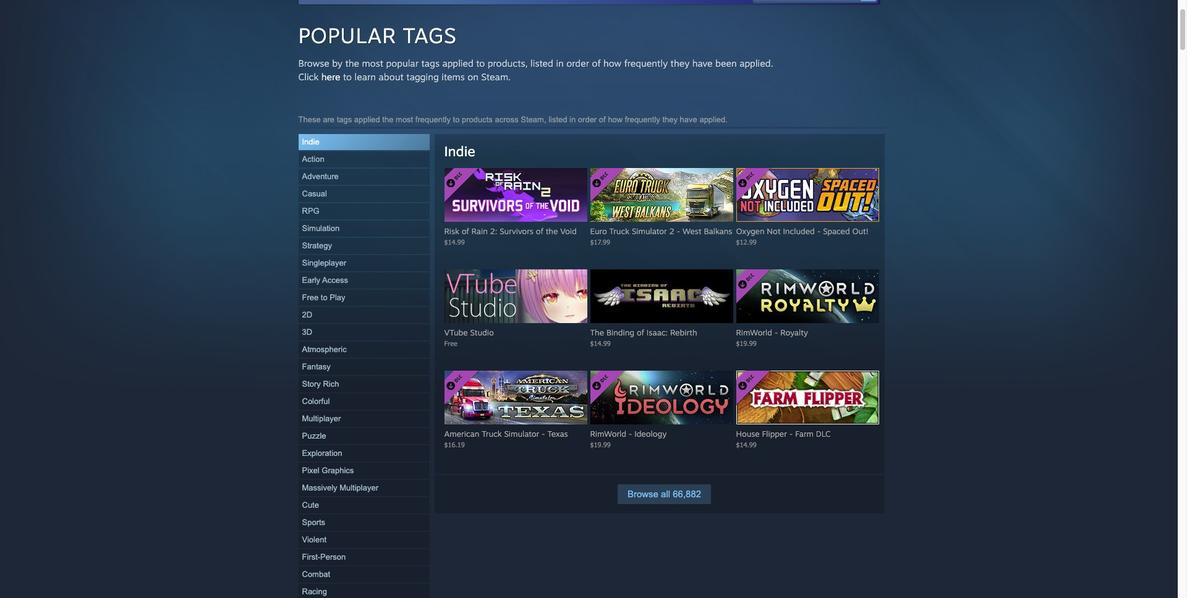 Task type: vqa. For each thing, say whether or not it's contained in the screenshot.
Risk
yes



Task type: describe. For each thing, give the bounding box(es) containing it.
items
[[442, 71, 465, 83]]

binding
[[607, 328, 634, 338]]

browse all 66,882 link
[[618, 485, 711, 505]]

across
[[495, 115, 519, 124]]

- inside american truck simulator - texas $16.19
[[542, 429, 545, 439]]

ideology
[[635, 429, 667, 439]]

rich
[[323, 380, 339, 389]]

$16.19
[[444, 441, 465, 449]]

exploration
[[302, 449, 342, 458]]

products,
[[488, 58, 528, 69]]

free inside vtube studio free
[[444, 339, 457, 348]]

to left play
[[321, 293, 328, 302]]

farm
[[795, 429, 814, 439]]

included
[[783, 226, 815, 236]]

- inside house flipper - farm dlc $14.99
[[789, 429, 793, 439]]

dlc
[[816, 429, 831, 439]]

to left products
[[453, 115, 460, 124]]

first-
[[302, 553, 320, 562]]

to up on
[[476, 58, 485, 69]]

euro
[[590, 226, 607, 236]]

rebirth
[[670, 328, 697, 338]]

story
[[302, 380, 321, 389]]

these are tags applied the most frequently to products across steam, listed in order of how frequently they have applied.
[[298, 115, 728, 124]]

1 vertical spatial multiplayer
[[340, 484, 378, 493]]

1 vertical spatial have
[[680, 115, 697, 124]]

american truck simulator - texas $16.19
[[444, 429, 568, 449]]

applied. inside the browse by the most popular tags applied to products, listed in order of how frequently they have been applied. click here to learn about tagging items on steam.
[[740, 58, 773, 69]]

browse all 66,882
[[628, 489, 701, 500]]

1 vertical spatial they
[[663, 115, 678, 124]]

risk of rain 2: survivors of the void $14.99
[[444, 226, 577, 246]]

2d
[[302, 310, 312, 320]]

3d
[[302, 328, 312, 337]]

most inside the browse by the most popular tags applied to products, listed in order of how frequently they have been applied. click here to learn about tagging items on steam.
[[362, 58, 383, 69]]

cute
[[302, 501, 319, 510]]

studio
[[470, 328, 494, 338]]

1 horizontal spatial in
[[570, 115, 576, 124]]

the
[[590, 328, 604, 338]]

of inside 'the binding of isaac: rebirth $14.99'
[[637, 328, 644, 338]]

0 vertical spatial multiplayer
[[302, 414, 341, 424]]

0 horizontal spatial applied.
[[700, 115, 728, 124]]

vtube studio free
[[444, 328, 494, 348]]

massively multiplayer
[[302, 484, 378, 493]]

simulator for 2
[[632, 226, 667, 236]]

been
[[715, 58, 737, 69]]

risk
[[444, 226, 459, 236]]

tags
[[403, 22, 457, 48]]

0 vertical spatial free
[[302, 293, 319, 302]]

vtube
[[444, 328, 468, 338]]

truck for american
[[482, 429, 502, 439]]

house
[[736, 429, 760, 439]]

action
[[302, 155, 324, 164]]

the binding of isaac: rebirth $14.99
[[590, 328, 697, 348]]

rimworld for rimworld - ideology
[[590, 429, 626, 439]]

1 vertical spatial applied
[[354, 115, 380, 124]]

by
[[332, 58, 343, 69]]

play
[[330, 293, 345, 302]]

american
[[444, 429, 479, 439]]

products
[[462, 115, 493, 124]]

simulator for -
[[504, 429, 539, 439]]

to right 'here'
[[343, 71, 352, 83]]

they inside the browse by the most popular tags applied to products, listed in order of how frequently they have been applied. click here to learn about tagging items on steam.
[[671, 58, 690, 69]]

all
[[661, 489, 670, 500]]

west
[[683, 226, 702, 236]]

texas
[[548, 429, 568, 439]]

about
[[379, 71, 404, 83]]

popular
[[386, 58, 419, 69]]

sports
[[302, 518, 325, 527]]

browse for browse all 66,882
[[628, 489, 659, 500]]

learn
[[355, 71, 376, 83]]

story rich
[[302, 380, 339, 389]]

spaced
[[823, 226, 850, 236]]

on
[[468, 71, 479, 83]]

rain
[[472, 226, 488, 236]]

early
[[302, 276, 320, 285]]

$19.99 for rimworld - royalty
[[736, 339, 757, 348]]

royalty
[[781, 328, 808, 338]]

0 horizontal spatial indie
[[302, 137, 320, 147]]

the inside risk of rain 2: survivors of the void $14.99
[[546, 226, 558, 236]]

puzzle
[[302, 432, 326, 441]]

$14.99 for house
[[736, 441, 757, 449]]

oxygen
[[736, 226, 765, 236]]

violent
[[302, 536, 327, 545]]

access
[[322, 276, 348, 285]]

applied inside the browse by the most popular tags applied to products, listed in order of how frequently they have been applied. click here to learn about tagging items on steam.
[[442, 58, 474, 69]]

euro truck simulator 2 - west balkans $17.99
[[590, 226, 732, 246]]

singleplayer
[[302, 258, 346, 268]]

in inside the browse by the most popular tags applied to products, listed in order of how frequently they have been applied. click here to learn about tagging items on steam.
[[556, 58, 564, 69]]

1 vertical spatial how
[[608, 115, 623, 124]]

how inside the browse by the most popular tags applied to products, listed in order of how frequently they have been applied. click here to learn about tagging items on steam.
[[604, 58, 622, 69]]

- inside rimworld - royalty $19.99
[[775, 328, 778, 338]]

$14.99 for the
[[590, 339, 611, 348]]

rimworld - royalty $19.99
[[736, 328, 808, 348]]

colorful
[[302, 397, 330, 406]]

tags inside the browse by the most popular tags applied to products, listed in order of how frequently they have been applied. click here to learn about tagging items on steam.
[[421, 58, 440, 69]]

rimworld for rimworld - royalty
[[736, 328, 772, 338]]

combat
[[302, 570, 330, 579]]



Task type: locate. For each thing, give the bounding box(es) containing it.
$19.99 for rimworld - ideology
[[590, 441, 611, 449]]

the
[[345, 58, 359, 69], [382, 115, 394, 124], [546, 226, 558, 236]]

free down "vtube"
[[444, 339, 457, 348]]

in right steam,
[[570, 115, 576, 124]]

of
[[592, 58, 601, 69], [599, 115, 606, 124], [462, 226, 469, 236], [536, 226, 543, 236], [637, 328, 644, 338]]

0 horizontal spatial free
[[302, 293, 319, 302]]

the down "about"
[[382, 115, 394, 124]]

1 horizontal spatial tags
[[421, 58, 440, 69]]

popular
[[298, 22, 396, 48]]

house flipper - farm dlc $14.99
[[736, 429, 831, 449]]

browse by the most popular tags applied to products, listed in order of how frequently they have been applied. click here to learn about tagging items on steam.
[[298, 58, 773, 83]]

$14.99 inside house flipper - farm dlc $14.99
[[736, 441, 757, 449]]

2 horizontal spatial the
[[546, 226, 558, 236]]

first-person
[[302, 553, 346, 562]]

indie up action
[[302, 137, 320, 147]]

1 horizontal spatial rimworld
[[736, 328, 772, 338]]

truck right american
[[482, 429, 502, 439]]

how
[[604, 58, 622, 69], [608, 115, 623, 124]]

$19.99 inside rimworld - royalty $19.99
[[736, 339, 757, 348]]

most
[[362, 58, 383, 69], [396, 115, 413, 124]]

0 vertical spatial $14.99
[[444, 238, 465, 246]]

browse for browse by the most popular tags applied to products, listed in order of how frequently they have been applied. click here to learn about tagging items on steam.
[[298, 58, 329, 69]]

1 horizontal spatial $19.99
[[736, 339, 757, 348]]

the left void
[[546, 226, 558, 236]]

2 horizontal spatial $14.99
[[736, 441, 757, 449]]

massively
[[302, 484, 337, 493]]

simulation
[[302, 224, 340, 233]]

click
[[298, 71, 319, 83]]

- right 2
[[677, 226, 680, 236]]

indie down products
[[444, 143, 475, 160]]

0 vertical spatial rimworld
[[736, 328, 772, 338]]

$17.99
[[590, 238, 610, 246]]

balkans
[[704, 226, 732, 236]]

early access
[[302, 276, 348, 285]]

rimworld
[[736, 328, 772, 338], [590, 429, 626, 439]]

1 horizontal spatial truck
[[609, 226, 630, 236]]

simulator
[[632, 226, 667, 236], [504, 429, 539, 439]]

1 vertical spatial in
[[570, 115, 576, 124]]

simulator left 2
[[632, 226, 667, 236]]

0 vertical spatial tags
[[421, 58, 440, 69]]

0 horizontal spatial rimworld
[[590, 429, 626, 439]]

here link
[[321, 71, 340, 83]]

- inside oxygen not included - spaced out! $12.99
[[817, 226, 821, 236]]

rimworld inside the rimworld - ideology $19.99
[[590, 429, 626, 439]]

browse left all
[[628, 489, 659, 500]]

survivors
[[500, 226, 534, 236]]

1 vertical spatial simulator
[[504, 429, 539, 439]]

1 horizontal spatial indie
[[444, 143, 475, 160]]

1 vertical spatial the
[[382, 115, 394, 124]]

1 vertical spatial order
[[578, 115, 597, 124]]

rimworld inside rimworld - royalty $19.99
[[736, 328, 772, 338]]

$14.99 down the
[[590, 339, 611, 348]]

applied up the items
[[442, 58, 474, 69]]

applied.
[[740, 58, 773, 69], [700, 115, 728, 124]]

rimworld left royalty
[[736, 328, 772, 338]]

the inside the browse by the most popular tags applied to products, listed in order of how frequently they have been applied. click here to learn about tagging items on steam.
[[345, 58, 359, 69]]

steam.
[[481, 71, 511, 83]]

2:
[[490, 226, 497, 236]]

- left ideology
[[629, 429, 632, 439]]

listed
[[531, 58, 553, 69], [549, 115, 567, 124]]

0 horizontal spatial applied
[[354, 115, 380, 124]]

isaac:
[[647, 328, 668, 338]]

graphics
[[322, 466, 354, 476]]

rimworld left ideology
[[590, 429, 626, 439]]

1 horizontal spatial $14.99
[[590, 339, 611, 348]]

1 vertical spatial listed
[[549, 115, 567, 124]]

1 vertical spatial browse
[[628, 489, 659, 500]]

$14.99 inside 'the binding of isaac: rebirth $14.99'
[[590, 339, 611, 348]]

0 horizontal spatial browse
[[298, 58, 329, 69]]

1 vertical spatial rimworld
[[590, 429, 626, 439]]

None search field
[[752, 0, 877, 2]]

indie
[[302, 137, 320, 147], [444, 143, 475, 160]]

adventure
[[302, 172, 339, 181]]

$12.99
[[736, 238, 757, 246]]

these
[[298, 115, 321, 124]]

1 vertical spatial tags
[[337, 115, 352, 124]]

casual
[[302, 189, 327, 199]]

$14.99
[[444, 238, 465, 246], [590, 339, 611, 348], [736, 441, 757, 449]]

1 vertical spatial most
[[396, 115, 413, 124]]

multiplayer down colorful on the left
[[302, 414, 341, 424]]

- left the farm
[[789, 429, 793, 439]]

frequently inside the browse by the most popular tags applied to products, listed in order of how frequently they have been applied. click here to learn about tagging items on steam.
[[624, 58, 668, 69]]

browse
[[298, 58, 329, 69], [628, 489, 659, 500]]

most down "about"
[[396, 115, 413, 124]]

0 horizontal spatial the
[[345, 58, 359, 69]]

browse inside the browse by the most popular tags applied to products, listed in order of how frequently they have been applied. click here to learn about tagging items on steam.
[[298, 58, 329, 69]]

strategy
[[302, 241, 332, 250]]

0 vertical spatial simulator
[[632, 226, 667, 236]]

of inside the browse by the most popular tags applied to products, listed in order of how frequently they have been applied. click here to learn about tagging items on steam.
[[592, 58, 601, 69]]

truck inside the euro truck simulator 2 - west balkans $17.99
[[609, 226, 630, 236]]

0 horizontal spatial simulator
[[504, 429, 539, 439]]

simulator inside the euro truck simulator 2 - west balkans $17.99
[[632, 226, 667, 236]]

0 horizontal spatial $14.99
[[444, 238, 465, 246]]

- left 'texas'
[[542, 429, 545, 439]]

1 vertical spatial applied.
[[700, 115, 728, 124]]

- left spaced
[[817, 226, 821, 236]]

order
[[567, 58, 589, 69], [578, 115, 597, 124]]

free
[[302, 293, 319, 302], [444, 339, 457, 348]]

fantasy
[[302, 362, 331, 372]]

applied. right been at the top right of the page
[[740, 58, 773, 69]]

multiplayer down graphics
[[340, 484, 378, 493]]

applied. down been at the top right of the page
[[700, 115, 728, 124]]

pixel graphics
[[302, 466, 354, 476]]

frequently
[[624, 58, 668, 69], [415, 115, 451, 124], [625, 115, 660, 124]]

to
[[476, 58, 485, 69], [343, 71, 352, 83], [453, 115, 460, 124], [321, 293, 328, 302]]

listed inside the browse by the most popular tags applied to products, listed in order of how frequently they have been applied. click here to learn about tagging items on steam.
[[531, 58, 553, 69]]

1 vertical spatial free
[[444, 339, 457, 348]]

0 vertical spatial order
[[567, 58, 589, 69]]

rimworld - ideology $19.99
[[590, 429, 667, 449]]

are
[[323, 115, 335, 124]]

free down early
[[302, 293, 319, 302]]

- inside the rimworld - ideology $19.99
[[629, 429, 632, 439]]

atmospheric
[[302, 345, 347, 354]]

steam,
[[521, 115, 546, 124]]

0 vertical spatial have
[[692, 58, 713, 69]]

have inside the browse by the most popular tags applied to products, listed in order of how frequently they have been applied. click here to learn about tagging items on steam.
[[692, 58, 713, 69]]

tags up tagging on the top left of page
[[421, 58, 440, 69]]

tags right are
[[337, 115, 352, 124]]

0 vertical spatial listed
[[531, 58, 553, 69]]

0 vertical spatial how
[[604, 58, 622, 69]]

free to play
[[302, 293, 345, 302]]

rpg
[[302, 207, 320, 216]]

in right products, on the left of page
[[556, 58, 564, 69]]

the right by
[[345, 58, 359, 69]]

0 horizontal spatial tags
[[337, 115, 352, 124]]

0 vertical spatial in
[[556, 58, 564, 69]]

66,882
[[673, 489, 701, 500]]

0 vertical spatial applied
[[442, 58, 474, 69]]

indie link
[[444, 143, 475, 160]]

0 horizontal spatial $19.99
[[590, 441, 611, 449]]

pixel
[[302, 466, 320, 476]]

tagging
[[406, 71, 439, 83]]

$14.99 down the house
[[736, 441, 757, 449]]

search search field
[[762, 0, 857, 2]]

1 horizontal spatial the
[[382, 115, 394, 124]]

- left royalty
[[775, 328, 778, 338]]

- inside the euro truck simulator 2 - west balkans $17.99
[[677, 226, 680, 236]]

truck for euro
[[609, 226, 630, 236]]

2 vertical spatial the
[[546, 226, 558, 236]]

$19.99
[[736, 339, 757, 348], [590, 441, 611, 449]]

0 horizontal spatial most
[[362, 58, 383, 69]]

1 horizontal spatial browse
[[628, 489, 659, 500]]

1 horizontal spatial simulator
[[632, 226, 667, 236]]

truck inside american truck simulator - texas $16.19
[[482, 429, 502, 439]]

0 horizontal spatial truck
[[482, 429, 502, 439]]

$14.99 down risk
[[444, 238, 465, 246]]

0 vertical spatial most
[[362, 58, 383, 69]]

0 horizontal spatial in
[[556, 58, 564, 69]]

simulator inside american truck simulator - texas $16.19
[[504, 429, 539, 439]]

truck right euro
[[609, 226, 630, 236]]

here
[[321, 71, 340, 83]]

person
[[320, 553, 346, 562]]

1 vertical spatial truck
[[482, 429, 502, 439]]

applied right are
[[354, 115, 380, 124]]

1 horizontal spatial most
[[396, 115, 413, 124]]

$19.99 inside the rimworld - ideology $19.99
[[590, 441, 611, 449]]

not
[[767, 226, 781, 236]]

listed right products, on the left of page
[[531, 58, 553, 69]]

order inside the browse by the most popular tags applied to products, listed in order of how frequently they have been applied. click here to learn about tagging items on steam.
[[567, 58, 589, 69]]

1 horizontal spatial applied.
[[740, 58, 773, 69]]

$14.99 inside risk of rain 2: survivors of the void $14.99
[[444, 238, 465, 246]]

1 vertical spatial $19.99
[[590, 441, 611, 449]]

browse up click
[[298, 58, 329, 69]]

multiplayer
[[302, 414, 341, 424], [340, 484, 378, 493]]

simulator left 'texas'
[[504, 429, 539, 439]]

in
[[556, 58, 564, 69], [570, 115, 576, 124]]

racing
[[302, 587, 327, 597]]

void
[[560, 226, 577, 236]]

oxygen not included - spaced out! $12.99
[[736, 226, 869, 246]]

0 vertical spatial truck
[[609, 226, 630, 236]]

1 horizontal spatial applied
[[442, 58, 474, 69]]

1 vertical spatial $14.99
[[590, 339, 611, 348]]

tags
[[421, 58, 440, 69], [337, 115, 352, 124]]

1 horizontal spatial free
[[444, 339, 457, 348]]

0 vertical spatial they
[[671, 58, 690, 69]]

truck
[[609, 226, 630, 236], [482, 429, 502, 439]]

0 vertical spatial browse
[[298, 58, 329, 69]]

0 vertical spatial applied.
[[740, 58, 773, 69]]

2 vertical spatial $14.99
[[736, 441, 757, 449]]

flipper
[[762, 429, 787, 439]]

most up learn
[[362, 58, 383, 69]]

0 vertical spatial the
[[345, 58, 359, 69]]

listed right steam,
[[549, 115, 567, 124]]

0 vertical spatial $19.99
[[736, 339, 757, 348]]

popular tags
[[298, 22, 457, 48]]



